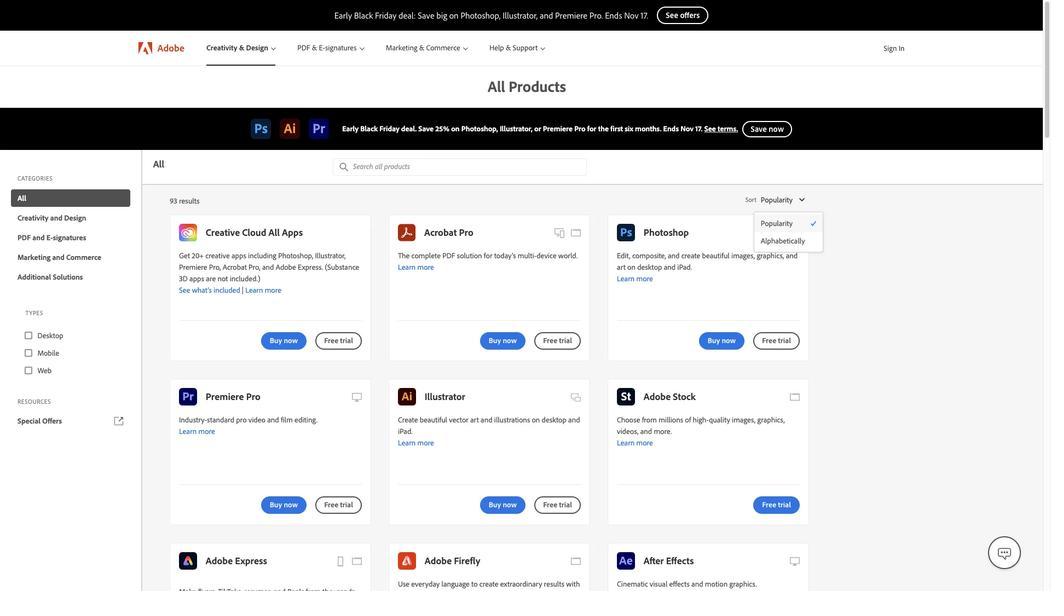 Task type: describe. For each thing, give the bounding box(es) containing it.
buy now button for photoshop
[[699, 332, 745, 350]]

0 horizontal spatial 17.
[[641, 10, 649, 21]]

Search all products search field
[[333, 158, 587, 176]]

and inside get 20+ creative apps including photoshop, illustrator, premiere pro, acrobat pro, and adobe express. (substance 3d apps are not included.) see what's included | learn more
[[262, 262, 274, 272]]

pdf inside the complete pdf solution for today's multi-device world. learn more
[[443, 251, 455, 261]]

and down creativity and design
[[33, 232, 45, 242]]

& for help
[[506, 43, 511, 53]]

and left 'illustrations'
[[481, 415, 493, 425]]

1 popularity from the top
[[761, 195, 793, 205]]

0 horizontal spatial ends
[[605, 10, 622, 21]]

including
[[248, 251, 277, 261]]

free trial for premiere pro
[[324, 500, 353, 510]]

offers
[[42, 416, 62, 426]]

buy now for premiere pro
[[270, 500, 298, 510]]

creativity for creativity & design
[[206, 43, 237, 53]]

buy inside creative cloud all apps "article"
[[270, 336, 282, 346]]

video
[[249, 415, 266, 425]]

images, inside the edit, composite, and create beautiful images, graphics, and art on desktop and ipad. learn more
[[732, 251, 755, 261]]

buy now button for acrobat pro
[[480, 332, 526, 350]]

learn more link for illustrator
[[398, 438, 434, 448]]

images, inside choose from millions of high-quality images, graphics, videos, and more. learn more
[[732, 415, 756, 425]]

free trial for acrobat pro
[[543, 336, 572, 346]]

20+
[[192, 251, 204, 261]]

extraordinary
[[500, 579, 542, 589]]

sign
[[884, 43, 897, 53]]

big
[[437, 10, 447, 21]]

see for terms.
[[705, 124, 716, 134]]

adobe firefly image
[[398, 553, 416, 570]]

Desktop checkbox
[[20, 327, 119, 344]]

more inside get 20+ creative apps including photoshop, illustrator, premiere pro, acrobat pro, and adobe express. (substance 3d apps are not included.) see what's included | learn more
[[265, 285, 281, 295]]

creativity for creativity and design
[[18, 213, 48, 223]]

not
[[218, 274, 228, 284]]

marketing & commerce
[[386, 43, 460, 53]]

art inside create beautiful vector art and illustrations on desktop and ipad. learn more
[[470, 415, 479, 425]]

beautiful inside the edit, composite, and create beautiful images, graphics, and art on desktop and ipad. learn more
[[702, 251, 730, 261]]

adobe link
[[127, 31, 195, 66]]

0 vertical spatial results
[[179, 196, 200, 206]]

trial for illustrator
[[559, 500, 572, 510]]

composite,
[[633, 251, 666, 261]]

and down pdf and e-signatures
[[52, 252, 65, 262]]

are
[[206, 274, 216, 284]]

adobe express article
[[170, 543, 371, 591]]

visual
[[650, 579, 668, 589]]

buy now for acrobat pro
[[489, 336, 517, 346]]

additional solutions
[[18, 272, 83, 282]]

free trial button for illustrator
[[535, 497, 581, 514]]

adobe for adobe
[[157, 42, 185, 54]]

trial inside creative cloud all apps "article"
[[340, 336, 353, 346]]

pdf and e-signatures
[[18, 232, 86, 242]]

free trial button inside the adobe stock article
[[754, 497, 800, 514]]

first
[[611, 124, 623, 134]]

adobe stock article
[[608, 379, 809, 526]]

0 vertical spatial illustrator,
[[503, 10, 538, 21]]

learn inside industry-standard pro video and film editing. learn more
[[179, 427, 197, 437]]

trial for acrobat pro
[[559, 336, 572, 346]]

in
[[899, 43, 905, 53]]

buy now button for illustrator
[[480, 497, 526, 514]]

learn inside create beautiful vector art and illustrations on desktop and ipad. learn more
[[398, 438, 416, 448]]

learn more link right |
[[245, 285, 281, 295]]

additional
[[18, 272, 51, 282]]

free trial button for acrobat pro
[[535, 332, 581, 350]]

premiere pro image
[[179, 388, 197, 406]]

and left choose
[[569, 415, 580, 425]]

after effects
[[644, 555, 694, 567]]

help & support
[[490, 43, 538, 53]]

express
[[235, 555, 267, 567]]

save now
[[751, 124, 784, 134]]

early black friday deal. save 25% on photoshop, illustrator, or premiere pro for the first six months. ends nov 17. see terms.
[[342, 124, 738, 134]]

now for photoshop
[[722, 336, 736, 346]]

adobe stock link
[[617, 388, 696, 406]]

use
[[398, 579, 410, 589]]

millions
[[659, 415, 684, 425]]

marketing & commerce button
[[375, 31, 479, 66]]

editing.
[[295, 415, 318, 425]]

acrobat pro
[[424, 226, 474, 239]]

industry-standard pro video and film editing. learn more
[[179, 415, 318, 437]]

everyday
[[411, 579, 440, 589]]

desktop
[[38, 331, 63, 341]]

results inside the use everyday language to create extraordinary results with generative ai.
[[544, 579, 565, 589]]

free for illustrator
[[543, 500, 558, 510]]

industry-
[[179, 415, 207, 425]]

1 vertical spatial save
[[751, 124, 767, 134]]

1 vertical spatial apps
[[190, 274, 204, 284]]

free trial for photoshop
[[762, 336, 791, 346]]

standard
[[207, 415, 234, 425]]

illustrator article
[[389, 379, 590, 526]]

all inside tree item
[[18, 193, 26, 203]]

now inside creative cloud all apps "article"
[[284, 336, 298, 346]]

generative
[[398, 591, 431, 591]]

of
[[685, 415, 691, 425]]

express. (substance
[[298, 262, 359, 272]]

acrobat inside article
[[424, 226, 457, 239]]

included
[[214, 285, 240, 295]]

3d
[[179, 274, 188, 284]]

tree containing all
[[11, 170, 130, 286]]

after effects link
[[617, 553, 694, 570]]

and inside industry-standard pro video and film editing. learn more
[[267, 415, 279, 425]]

adobe stock image
[[617, 388, 635, 406]]

web
[[38, 366, 52, 376]]

acrobat pro article
[[389, 215, 590, 361]]

buy now button inside creative cloud all apps "article"
[[261, 332, 307, 350]]

the
[[598, 124, 609, 134]]

1 horizontal spatial nov
[[681, 124, 694, 134]]

special
[[18, 416, 41, 426]]

pro.
[[590, 10, 603, 21]]

from
[[642, 415, 657, 425]]

create inside the use everyday language to create extraordinary results with generative ai.
[[480, 579, 499, 589]]

more inside the edit, composite, and create beautiful images, graphics, and art on desktop and ipad. learn more
[[637, 274, 653, 284]]

buy now inside creative cloud all apps "article"
[[270, 336, 298, 346]]

pdf for pdf and e-signatures
[[18, 232, 31, 242]]

beautiful inside create beautiful vector art and illustrations on desktop and ipad. learn more
[[420, 415, 447, 425]]

free trial button for photoshop
[[754, 332, 800, 350]]

design for creativity & design
[[246, 43, 268, 53]]

adobe express image
[[179, 553, 197, 570]]

premiere left pro.
[[555, 10, 588, 21]]

& for creativity
[[239, 43, 244, 53]]

special offers
[[18, 416, 62, 426]]

creative cloud all apps image
[[179, 224, 197, 242]]

marketing for marketing & commerce
[[386, 43, 418, 53]]

graphics.
[[730, 579, 757, 589]]

deal.
[[401, 124, 417, 134]]

free trial for illustrator
[[543, 500, 572, 510]]

additional solutions link
[[11, 268, 130, 286]]

signatures for pdf and e-signatures
[[53, 232, 86, 242]]

adobe express link
[[179, 553, 267, 570]]

motion
[[705, 579, 728, 589]]

creative cloud all apps article
[[170, 215, 371, 361]]

marketing and commerce link
[[11, 249, 130, 266]]

choose
[[617, 415, 640, 425]]

and inside 'after effects' article
[[692, 579, 704, 589]]

buy now for illustrator
[[489, 500, 517, 510]]

trial for premiere pro
[[340, 500, 353, 510]]

ipad. inside create beautiful vector art and illustrations on desktop and ipad. learn more
[[398, 427, 413, 437]]

the
[[398, 251, 410, 261]]

or
[[535, 124, 541, 134]]

and inside choose from millions of high-quality images, graphics, videos, and more. learn more
[[641, 427, 652, 437]]

buy for illustrator
[[489, 500, 501, 510]]

0 vertical spatial photoshop,
[[461, 10, 501, 21]]

free for premiere pro
[[324, 500, 339, 510]]

93 results
[[170, 196, 200, 206]]

illustrator link
[[398, 388, 465, 406]]

sort
[[746, 196, 757, 204]]

trial for photoshop
[[778, 336, 791, 346]]

ipad. inside the edit, composite, and create beautiful images, graphics, and art on desktop and ipad. learn more
[[678, 262, 692, 272]]

categories
[[18, 175, 53, 182]]

cinematic
[[617, 579, 648, 589]]

see terms. link
[[705, 124, 738, 134]]

pdf for pdf & e-signatures
[[297, 43, 310, 53]]

creativity and design
[[18, 213, 86, 223]]

buy now button for premiere pro
[[261, 497, 307, 514]]

after effects image
[[617, 553, 635, 570]]

friday for deal:
[[375, 10, 397, 21]]

stock
[[673, 390, 696, 403]]

photoshop, inside get 20+ creative apps including photoshop, illustrator, premiere pro, acrobat pro, and adobe express. (substance 3d apps are not included.) see what's included | learn more
[[278, 251, 313, 261]]

and up pdf and e-signatures
[[50, 213, 62, 223]]

terms.
[[718, 124, 738, 134]]

illustrator image
[[398, 388, 416, 406]]

support
[[513, 43, 538, 53]]

save now link
[[743, 121, 792, 137]]

0 horizontal spatial nov
[[624, 10, 639, 21]]

pro for acrobat pro
[[459, 226, 474, 239]]

learn inside choose from millions of high-quality images, graphics, videos, and more. learn more
[[617, 438, 635, 448]]

creative cloud all apps
[[206, 226, 303, 239]]

get 20+ creative apps including photoshop, illustrator, premiere pro, acrobat pro, and adobe express. (substance 3d apps are not included.) see what's included | learn more
[[179, 251, 359, 295]]

adobe firefly
[[425, 555, 480, 567]]

device
[[537, 251, 557, 261]]

more inside industry-standard pro video and film editing. learn more
[[199, 427, 215, 437]]

effects
[[670, 579, 690, 589]]

free for photoshop
[[762, 336, 777, 346]]

on inside the edit, composite, and create beautiful images, graphics, and art on desktop and ipad. learn more
[[628, 262, 636, 272]]

the complete pdf solution for today's multi-device world. learn more
[[398, 251, 578, 272]]

illustrations
[[494, 415, 530, 425]]

early for early black friday deal. save 25% on photoshop, illustrator, or premiere pro for the first six months. ends nov 17. see terms.
[[342, 124, 359, 134]]

all tree item
[[11, 189, 130, 207]]



Task type: vqa. For each thing, say whether or not it's contained in the screenshot.
Get 20+ creative apps including Photoshop, Illustrator, Premiere Pro, Acrobat Pro, and Adobe Express. (Substance 3D apps are not included.) See what's included | Learn more
yes



Task type: locate. For each thing, give the bounding box(es) containing it.
free trial inside the adobe stock article
[[762, 500, 791, 510]]

2 pro, from the left
[[249, 262, 261, 272]]

deal:
[[399, 10, 416, 21]]

photoshop
[[644, 226, 689, 239]]

free trial inside photoshop "article"
[[762, 336, 791, 346]]

2 horizontal spatial pdf
[[443, 251, 455, 261]]

1 horizontal spatial ends
[[664, 124, 679, 134]]

learn more link down videos, in the right of the page
[[617, 438, 653, 448]]

0 horizontal spatial desktop
[[542, 415, 567, 425]]

0 vertical spatial pdf
[[297, 43, 310, 53]]

adobe inside get 20+ creative apps including photoshop, illustrator, premiere pro, acrobat pro, and adobe express. (substance 3d apps are not included.) see what's included | learn more
[[276, 262, 296, 272]]

1 vertical spatial e-
[[46, 232, 53, 242]]

desktop inside the edit, composite, and create beautiful images, graphics, and art on desktop and ipad. learn more
[[638, 262, 662, 272]]

sign in button
[[882, 39, 907, 58]]

on right big
[[449, 10, 459, 21]]

adobe for adobe stock
[[644, 390, 671, 403]]

0 vertical spatial save
[[418, 10, 435, 21]]

learn down 'edit,'
[[617, 274, 635, 284]]

0 horizontal spatial e-
[[46, 232, 53, 242]]

0 horizontal spatial art
[[470, 415, 479, 425]]

creative
[[206, 251, 230, 261]]

pro up solution at top left
[[459, 226, 474, 239]]

marketing down deal:
[[386, 43, 418, 53]]

ipad. down photoshop
[[678, 262, 692, 272]]

1 horizontal spatial beautiful
[[702, 251, 730, 261]]

today's
[[494, 251, 516, 261]]

free inside the adobe stock article
[[762, 500, 777, 510]]

2 vertical spatial pdf
[[443, 251, 455, 261]]

beautiful
[[702, 251, 730, 261], [420, 415, 447, 425]]

1 vertical spatial for
[[484, 251, 493, 261]]

0 horizontal spatial results
[[179, 196, 200, 206]]

1 vertical spatial marketing
[[18, 252, 51, 262]]

1 pro, from the left
[[209, 262, 221, 272]]

to
[[472, 579, 478, 589]]

apps
[[282, 226, 303, 239]]

learn down create
[[398, 438, 416, 448]]

buy now inside illustrator article
[[489, 500, 517, 510]]

1 horizontal spatial apps
[[232, 251, 246, 261]]

0 vertical spatial pro
[[575, 124, 586, 134]]

creativity inside dropdown button
[[206, 43, 237, 53]]

ends right pro.
[[605, 10, 622, 21]]

free trial inside creative cloud all apps "article"
[[324, 336, 353, 346]]

now for premiere pro
[[284, 500, 298, 510]]

0 horizontal spatial design
[[64, 213, 86, 223]]

graphics, right quality
[[758, 415, 785, 425]]

1 vertical spatial desktop
[[542, 415, 567, 425]]

premiere pro
[[206, 390, 261, 403]]

learn inside the edit, composite, and create beautiful images, graphics, and art on desktop and ipad. learn more
[[617, 274, 635, 284]]

1 vertical spatial photoshop,
[[462, 124, 498, 134]]

all link
[[11, 189, 130, 207]]

help & support button
[[479, 31, 556, 66]]

& inside dropdown button
[[239, 43, 244, 53]]

learn inside the complete pdf solution for today's multi-device world. learn more
[[398, 262, 416, 272]]

e-
[[319, 43, 325, 53], [46, 232, 53, 242]]

1 vertical spatial acrobat
[[223, 262, 247, 272]]

products
[[509, 77, 566, 96]]

0 vertical spatial see
[[705, 124, 716, 134]]

17.
[[641, 10, 649, 21], [696, 124, 703, 134]]

0 horizontal spatial pro
[[246, 390, 261, 403]]

commerce
[[426, 43, 460, 53], [66, 252, 101, 262]]

0 vertical spatial black
[[354, 10, 373, 21]]

early for early black friday deal: save big on photoshop, illustrator, and premiere pro. ends nov 17.
[[334, 10, 352, 21]]

adobe inside adobe firefly link
[[425, 555, 452, 567]]

free trial button inside photoshop "article"
[[754, 332, 800, 350]]

1 horizontal spatial design
[[246, 43, 268, 53]]

0 vertical spatial friday
[[375, 10, 397, 21]]

art down 'edit,'
[[617, 262, 626, 272]]

adobe
[[157, 42, 185, 54], [276, 262, 296, 272], [644, 390, 671, 403], [206, 555, 233, 567], [425, 555, 452, 567]]

desktop
[[638, 262, 662, 272], [542, 415, 567, 425]]

1 vertical spatial illustrator,
[[500, 124, 533, 134]]

1 vertical spatial signatures
[[53, 232, 86, 242]]

& for pdf
[[312, 43, 317, 53]]

save left big
[[418, 10, 435, 21]]

commerce for marketing and commerce
[[66, 252, 101, 262]]

trial inside acrobat pro article
[[559, 336, 572, 346]]

creativity & design
[[206, 43, 268, 53]]

1 vertical spatial design
[[64, 213, 86, 223]]

create inside the edit, composite, and create beautiful images, graphics, and art on desktop and ipad. learn more
[[682, 251, 701, 261]]

cloud
[[242, 226, 266, 239]]

0 vertical spatial nov
[[624, 10, 639, 21]]

creativity
[[206, 43, 237, 53], [18, 213, 48, 223]]

buy now button inside 'premiere pro' article
[[261, 497, 307, 514]]

premiere up standard
[[206, 390, 244, 403]]

buy
[[270, 336, 282, 346], [489, 336, 501, 346], [708, 336, 720, 346], [270, 500, 282, 510], [489, 500, 501, 510]]

premiere right or
[[543, 124, 573, 134]]

choose from millions of high-quality images, graphics, videos, and more. learn more
[[617, 415, 785, 448]]

1 vertical spatial friday
[[380, 124, 400, 134]]

learn down "industry-"
[[179, 427, 197, 437]]

save right the 'terms.'
[[751, 124, 767, 134]]

buy for premiere pro
[[270, 500, 282, 510]]

1 horizontal spatial see
[[705, 124, 716, 134]]

0 vertical spatial apps
[[232, 251, 246, 261]]

photoshop image
[[617, 224, 635, 242]]

included.)
[[230, 274, 260, 284]]

1 & from the left
[[239, 43, 244, 53]]

edit,
[[617, 251, 631, 261]]

0 vertical spatial ends
[[605, 10, 622, 21]]

free trial button inside 'premiere pro' article
[[316, 497, 362, 514]]

1 vertical spatial ends
[[664, 124, 679, 134]]

acrobat pro image
[[398, 224, 416, 242]]

more inside the complete pdf solution for today's multi-device world. learn more
[[418, 262, 434, 272]]

videos,
[[617, 427, 639, 437]]

black for early black friday deal: save big on photoshop, illustrator, and premiere pro. ends nov 17.
[[354, 10, 373, 21]]

2 vertical spatial illustrator,
[[315, 251, 346, 261]]

pdf & e-signatures
[[297, 43, 357, 53]]

2 horizontal spatial pro
[[575, 124, 586, 134]]

friday for deal.
[[380, 124, 400, 134]]

see down 3d
[[179, 285, 190, 295]]

1 vertical spatial nov
[[681, 124, 694, 134]]

firefly
[[454, 555, 480, 567]]

on inside create beautiful vector art and illustrations on desktop and ipad. learn more
[[532, 415, 540, 425]]

2 vertical spatial photoshop,
[[278, 251, 313, 261]]

learn more link down 'edit,'
[[617, 274, 653, 284]]

1 vertical spatial commerce
[[66, 252, 101, 262]]

1 vertical spatial black
[[361, 124, 378, 134]]

pro up 'video'
[[246, 390, 261, 403]]

1 horizontal spatial marketing
[[386, 43, 418, 53]]

learn right |
[[245, 285, 263, 295]]

ipad.
[[678, 262, 692, 272], [398, 427, 413, 437]]

commerce inside tree
[[66, 252, 101, 262]]

pro inside premiere pro link
[[246, 390, 261, 403]]

0 vertical spatial create
[[682, 251, 701, 261]]

popularity list box
[[755, 215, 823, 250]]

1 horizontal spatial pro,
[[249, 262, 261, 272]]

1 vertical spatial creativity
[[18, 213, 48, 223]]

design for creativity and design
[[64, 213, 86, 223]]

vector
[[449, 415, 469, 425]]

black left deal.
[[361, 124, 378, 134]]

results right 93
[[179, 196, 200, 206]]

1 vertical spatial 17.
[[696, 124, 703, 134]]

more.
[[654, 427, 672, 437]]

1 horizontal spatial pdf
[[297, 43, 310, 53]]

1 horizontal spatial e-
[[319, 43, 325, 53]]

now inside acrobat pro article
[[503, 336, 517, 346]]

buy inside illustrator article
[[489, 500, 501, 510]]

0 horizontal spatial apps
[[190, 274, 204, 284]]

learn
[[398, 262, 416, 272], [617, 274, 635, 284], [245, 285, 263, 295], [179, 427, 197, 437], [398, 438, 416, 448], [617, 438, 635, 448]]

for left today's
[[484, 251, 493, 261]]

0 vertical spatial acrobat
[[424, 226, 457, 239]]

photoshop, down apps
[[278, 251, 313, 261]]

use everyday language to create extraordinary results with generative ai.
[[398, 579, 580, 591]]

nov right pro.
[[624, 10, 639, 21]]

1 vertical spatial create
[[480, 579, 499, 589]]

0 horizontal spatial marketing
[[18, 252, 51, 262]]

Web checkbox
[[20, 362, 119, 379]]

1 horizontal spatial creativity
[[206, 43, 237, 53]]

desktop down composite,
[[638, 262, 662, 272]]

17. left see terms. link
[[696, 124, 703, 134]]

buy inside acrobat pro article
[[489, 336, 501, 346]]

multi-
[[518, 251, 537, 261]]

0 vertical spatial marketing
[[386, 43, 418, 53]]

1 vertical spatial results
[[544, 579, 565, 589]]

what's
[[192, 285, 212, 295]]

early black friday deal: save big on photoshop, illustrator, and premiere pro. ends nov 17.
[[334, 10, 649, 21]]

more down create
[[418, 438, 434, 448]]

and down from
[[641, 427, 652, 437]]

save 25%
[[419, 124, 450, 134]]

1 horizontal spatial acrobat
[[424, 226, 457, 239]]

all inside "article"
[[269, 226, 280, 239]]

0 vertical spatial desktop
[[638, 262, 662, 272]]

apps right creative
[[232, 251, 246, 261]]

illustrator, up the express. (substance
[[315, 251, 346, 261]]

learn more link down complete
[[398, 262, 434, 272]]

signatures inside popup button
[[325, 43, 357, 53]]

popularity inside popularity list box
[[761, 219, 793, 228]]

pro, down including
[[249, 262, 261, 272]]

0 vertical spatial e-
[[319, 43, 325, 53]]

0 horizontal spatial see
[[179, 285, 190, 295]]

pdf inside tree
[[18, 232, 31, 242]]

more down complete
[[418, 262, 434, 272]]

learn more link for acrobat pro
[[398, 262, 434, 272]]

more inside create beautiful vector art and illustrations on desktop and ipad. learn more
[[418, 438, 434, 448]]

adobe inside adobe express link
[[206, 555, 233, 567]]

signatures
[[325, 43, 357, 53], [53, 232, 86, 242]]

photoshop, up help
[[461, 10, 501, 21]]

marketing for marketing and commerce
[[18, 252, 51, 262]]

graphics, inside the edit, composite, and create beautiful images, graphics, and art on desktop and ipad. learn more
[[757, 251, 785, 261]]

free inside creative cloud all apps "article"
[[324, 336, 339, 346]]

learn more link inside acrobat pro article
[[398, 262, 434, 272]]

acrobat up complete
[[424, 226, 457, 239]]

free trial inside illustrator article
[[543, 500, 572, 510]]

create
[[398, 415, 418, 425]]

and right effects
[[692, 579, 704, 589]]

|
[[242, 285, 244, 295]]

0 vertical spatial ipad.
[[678, 262, 692, 272]]

acrobat
[[424, 226, 457, 239], [223, 262, 247, 272]]

2 popularity from the top
[[761, 219, 793, 228]]

1 vertical spatial popularity
[[761, 219, 793, 228]]

buy for photoshop
[[708, 336, 720, 346]]

1 horizontal spatial results
[[544, 579, 565, 589]]

learn more link for premiere pro
[[179, 427, 215, 437]]

1 vertical spatial beautiful
[[420, 415, 447, 425]]

illustrator, inside get 20+ creative apps including photoshop, illustrator, premiere pro, acrobat pro, and adobe express. (substance 3d apps are not included.) see what's included | learn more
[[315, 251, 346, 261]]

0 horizontal spatial for
[[484, 251, 493, 261]]

on down 'edit,'
[[628, 262, 636, 272]]

see inside get 20+ creative apps including photoshop, illustrator, premiere pro, acrobat pro, and adobe express. (substance 3d apps are not included.) see what's included | learn more
[[179, 285, 190, 295]]

nov left see terms. link
[[681, 124, 694, 134]]

free inside acrobat pro article
[[543, 336, 558, 346]]

complete
[[412, 251, 441, 261]]

images, down popularity list box
[[732, 251, 755, 261]]

results left with
[[544, 579, 565, 589]]

buy now for photoshop
[[708, 336, 736, 346]]

creativity & design button
[[195, 31, 287, 66]]

adobe firefly article
[[389, 543, 590, 591]]

commerce down big
[[426, 43, 460, 53]]

early
[[334, 10, 352, 21], [342, 124, 359, 134]]

free trial button inside illustrator article
[[535, 497, 581, 514]]

0 horizontal spatial save
[[418, 10, 435, 21]]

ipad. down create
[[398, 427, 413, 437]]

buy now inside acrobat pro article
[[489, 336, 517, 346]]

now for illustrator
[[503, 500, 517, 510]]

e- inside popup button
[[319, 43, 325, 53]]

0 horizontal spatial ipad.
[[398, 427, 413, 437]]

now inside illustrator article
[[503, 500, 517, 510]]

Mobile checkbox
[[20, 344, 119, 362]]

creativity inside tree
[[18, 213, 48, 223]]

0 horizontal spatial signatures
[[53, 232, 86, 242]]

e- for and
[[46, 232, 53, 242]]

design inside tree
[[64, 213, 86, 223]]

1 horizontal spatial create
[[682, 251, 701, 261]]

friday left deal.
[[380, 124, 400, 134]]

& for marketing
[[419, 43, 425, 53]]

0 horizontal spatial acrobat
[[223, 262, 247, 272]]

0 vertical spatial images,
[[732, 251, 755, 261]]

trial inside illustrator article
[[559, 500, 572, 510]]

design inside dropdown button
[[246, 43, 268, 53]]

0 vertical spatial popularity
[[761, 195, 793, 205]]

more down videos, in the right of the page
[[637, 438, 653, 448]]

now inside photoshop "article"
[[722, 336, 736, 346]]

art
[[617, 262, 626, 272], [470, 415, 479, 425]]

pdf and e-signatures link
[[11, 229, 130, 246]]

see for what's
[[179, 285, 190, 295]]

buy inside photoshop "article"
[[708, 336, 720, 346]]

4 & from the left
[[506, 43, 511, 53]]

1 horizontal spatial 17.
[[696, 124, 703, 134]]

0 horizontal spatial pro,
[[209, 262, 221, 272]]

acrobat up "included.)"
[[223, 262, 247, 272]]

illustrator, up support
[[503, 10, 538, 21]]

premiere inside get 20+ creative apps including photoshop, illustrator, premiere pro, acrobat pro, and adobe express. (substance 3d apps are not included.) see what's included | learn more
[[179, 262, 207, 272]]

0 vertical spatial beautiful
[[702, 251, 730, 261]]

e- for &
[[319, 43, 325, 53]]

17. right pro.
[[641, 10, 649, 21]]

1 vertical spatial graphics,
[[758, 415, 785, 425]]

free for acrobat pro
[[543, 336, 558, 346]]

and up help & support popup button
[[540, 10, 553, 21]]

on right save 25%
[[451, 124, 460, 134]]

free
[[324, 336, 339, 346], [543, 336, 558, 346], [762, 336, 777, 346], [324, 500, 339, 510], [543, 500, 558, 510], [762, 500, 777, 510]]

trial inside photoshop "article"
[[778, 336, 791, 346]]

pro
[[236, 415, 247, 425]]

graphics,
[[757, 251, 785, 261], [758, 415, 785, 425]]

create
[[682, 251, 701, 261], [480, 579, 499, 589]]

creative cloud all apps link
[[179, 224, 303, 242]]

learn down the
[[398, 262, 416, 272]]

free trial inside 'premiere pro' article
[[324, 500, 353, 510]]

illustrator, left or
[[500, 124, 533, 134]]

free trial button inside creative cloud all apps "article"
[[316, 332, 362, 350]]

create beautiful vector art and illustrations on desktop and ipad. learn more
[[398, 415, 580, 448]]

and down including
[[262, 262, 274, 272]]

images, right quality
[[732, 415, 756, 425]]

more down composite,
[[637, 274, 653, 284]]

and down photoshop
[[668, 251, 680, 261]]

pro, down creative
[[209, 262, 221, 272]]

adobe for adobe express
[[206, 555, 233, 567]]

pro
[[575, 124, 586, 134], [459, 226, 474, 239], [246, 390, 261, 403]]

learn more link for photoshop
[[617, 274, 653, 284]]

graphics, inside choose from millions of high-quality images, graphics, videos, and more. learn more
[[758, 415, 785, 425]]

after
[[644, 555, 664, 567]]

art inside the edit, composite, and create beautiful images, graphics, and art on desktop and ipad. learn more
[[617, 262, 626, 272]]

sort popularity
[[746, 195, 793, 205]]

1 vertical spatial ipad.
[[398, 427, 413, 437]]

1 horizontal spatial desktop
[[638, 262, 662, 272]]

more right |
[[265, 285, 281, 295]]

all products
[[488, 77, 566, 96]]

high-
[[693, 415, 709, 425]]

1 horizontal spatial signatures
[[325, 43, 357, 53]]

marketing and commerce
[[18, 252, 101, 262]]

premiere inside article
[[206, 390, 244, 403]]

save
[[418, 10, 435, 21], [751, 124, 767, 134]]

see
[[705, 124, 716, 134], [179, 285, 190, 295]]

buy inside 'premiere pro' article
[[270, 500, 282, 510]]

1 horizontal spatial art
[[617, 262, 626, 272]]

marketing up additional
[[18, 252, 51, 262]]

learn more link down "industry-"
[[179, 427, 215, 437]]

tree
[[11, 170, 130, 286]]

0 vertical spatial graphics,
[[757, 251, 785, 261]]

free inside illustrator article
[[543, 500, 558, 510]]

and down composite,
[[664, 262, 676, 272]]

friday left deal:
[[375, 10, 397, 21]]

photoshop article
[[608, 215, 809, 361]]

2 & from the left
[[312, 43, 317, 53]]

on right 'illustrations'
[[532, 415, 540, 425]]

commerce inside popup button
[[426, 43, 460, 53]]

pro left the
[[575, 124, 586, 134]]

marketing inside marketing & commerce popup button
[[386, 43, 418, 53]]

desktop right 'illustrations'
[[542, 415, 567, 425]]

0 vertical spatial early
[[334, 10, 352, 21]]

desktop inside create beautiful vector art and illustrations on desktop and ipad. learn more
[[542, 415, 567, 425]]

93
[[170, 196, 177, 206]]

buy now button inside acrobat pro article
[[480, 332, 526, 350]]

0 vertical spatial signatures
[[325, 43, 357, 53]]

types
[[25, 309, 43, 317]]

solutions
[[53, 272, 83, 282]]

for inside the complete pdf solution for today's multi-device world. learn more
[[484, 251, 493, 261]]

marketing inside marketing and commerce link
[[18, 252, 51, 262]]

edit, composite, and create beautiful images, graphics, and art on desktop and ipad. learn more
[[617, 251, 798, 284]]

black for early black friday deal. save 25% on photoshop, illustrator, or premiere pro for the first six months. ends nov 17. see terms.
[[361, 124, 378, 134]]

photoshop link
[[617, 224, 689, 242]]

free trial inside acrobat pro article
[[543, 336, 572, 346]]

3 & from the left
[[419, 43, 425, 53]]

learn more link down create
[[398, 438, 434, 448]]

popularity right sort
[[761, 195, 793, 205]]

more down "industry-"
[[199, 427, 215, 437]]

black left deal:
[[354, 10, 373, 21]]

world.
[[559, 251, 578, 261]]

and down alphabetically
[[786, 251, 798, 261]]

after effects article
[[608, 543, 809, 591]]

2 vertical spatial pro
[[246, 390, 261, 403]]

pdf
[[297, 43, 310, 53], [18, 232, 31, 242], [443, 251, 455, 261]]

ai.
[[433, 591, 440, 591]]

free inside photoshop "article"
[[762, 336, 777, 346]]

create right to
[[480, 579, 499, 589]]

photoshop, up search all products search field
[[462, 124, 498, 134]]

create down photoshop
[[682, 251, 701, 261]]

premiere pro article
[[170, 379, 371, 526]]

buy now inside photoshop "article"
[[708, 336, 736, 346]]

acrobat inside get 20+ creative apps including photoshop, illustrator, premiere pro, acrobat pro, and adobe express. (substance 3d apps are not included.) see what's included | learn more
[[223, 262, 247, 272]]

popularity up alphabetically
[[761, 219, 793, 228]]

& inside popup button
[[419, 43, 425, 53]]

0 vertical spatial art
[[617, 262, 626, 272]]

now inside 'premiere pro' article
[[284, 500, 298, 510]]

adobe for adobe firefly
[[425, 555, 452, 567]]

and left film
[[267, 415, 279, 425]]

0 vertical spatial commerce
[[426, 43, 460, 53]]

1 vertical spatial images,
[[732, 415, 756, 425]]

0 vertical spatial creativity
[[206, 43, 237, 53]]

1 horizontal spatial for
[[588, 124, 597, 134]]

with
[[566, 579, 580, 589]]

buy now
[[270, 336, 298, 346], [489, 336, 517, 346], [708, 336, 736, 346], [270, 500, 298, 510], [489, 500, 517, 510]]

free trial button inside acrobat pro article
[[535, 332, 581, 350]]

0 horizontal spatial commerce
[[66, 252, 101, 262]]

commerce down pdf and e-signatures link
[[66, 252, 101, 262]]

trial inside the adobe stock article
[[778, 500, 791, 510]]

1 vertical spatial early
[[342, 124, 359, 134]]

for left the
[[588, 124, 597, 134]]

more inside choose from millions of high-quality images, graphics, videos, and more. learn more
[[637, 438, 653, 448]]

0 horizontal spatial create
[[480, 579, 499, 589]]

free inside 'premiere pro' article
[[324, 500, 339, 510]]

graphics, down alphabetically
[[757, 251, 785, 261]]

0 horizontal spatial pdf
[[18, 232, 31, 242]]

premiere down 20+
[[179, 262, 207, 272]]

see left the 'terms.'
[[705, 124, 716, 134]]

pdf inside popup button
[[297, 43, 310, 53]]

pro for premiere pro
[[246, 390, 261, 403]]

language
[[442, 579, 470, 589]]

film
[[281, 415, 293, 425]]

learn down videos, in the right of the page
[[617, 438, 635, 448]]

0 vertical spatial for
[[588, 124, 597, 134]]

buy now button inside illustrator article
[[480, 497, 526, 514]]

signatures for pdf & e-signatures
[[325, 43, 357, 53]]

commerce for marketing & commerce
[[426, 43, 460, 53]]

adobe stock
[[644, 390, 696, 403]]

0 vertical spatial design
[[246, 43, 268, 53]]

apps up what's
[[190, 274, 204, 284]]

now for acrobat pro
[[503, 336, 517, 346]]

free trial button for premiere pro
[[316, 497, 362, 514]]

buy now inside 'premiere pro' article
[[270, 500, 298, 510]]

ends right months.
[[664, 124, 679, 134]]

1 vertical spatial art
[[470, 415, 479, 425]]

art right vector
[[470, 415, 479, 425]]

pro,
[[209, 262, 221, 272], [249, 262, 261, 272]]

creative
[[206, 226, 240, 239]]

buy for acrobat pro
[[489, 336, 501, 346]]

learn more link for adobe stock
[[617, 438, 653, 448]]

popularity button
[[761, 191, 805, 209]]

buy now button inside photoshop "article"
[[699, 332, 745, 350]]

0 horizontal spatial beautiful
[[420, 415, 447, 425]]

for
[[588, 124, 597, 134], [484, 251, 493, 261]]

now
[[769, 124, 784, 134], [284, 336, 298, 346], [503, 336, 517, 346], [722, 336, 736, 346], [284, 500, 298, 510], [503, 500, 517, 510]]

learn inside get 20+ creative apps including photoshop, illustrator, premiere pro, acrobat pro, and adobe express. (substance 3d apps are not included.) see what's included | learn more
[[245, 285, 263, 295]]



